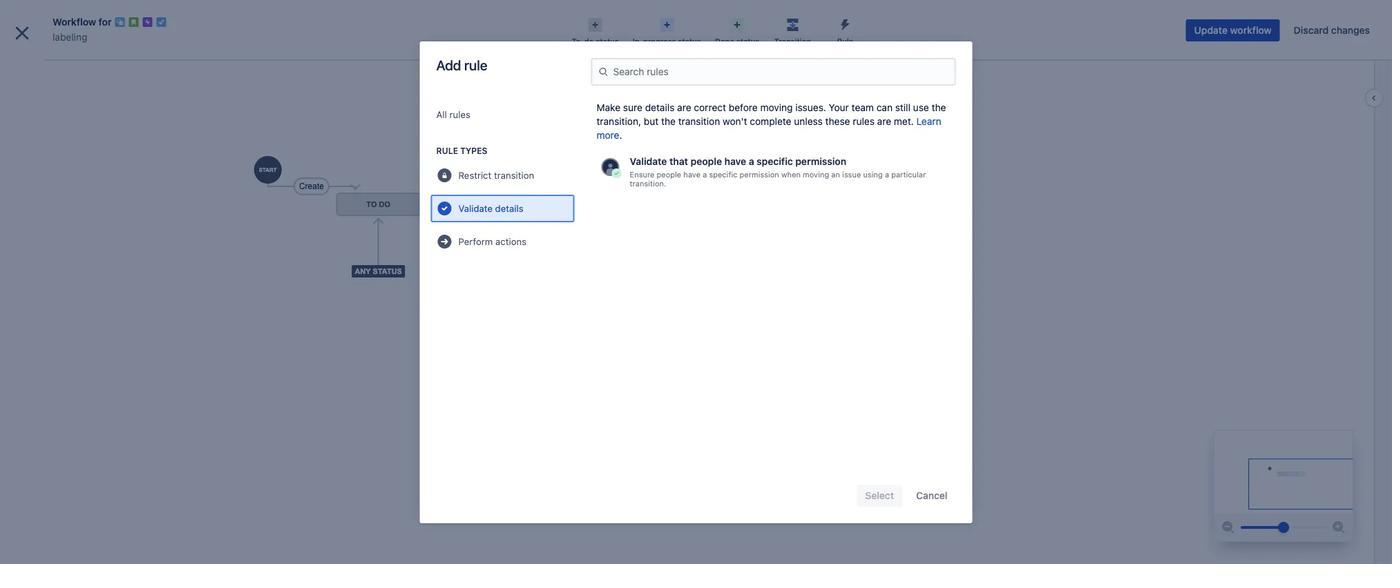 Task type: vqa. For each thing, say whether or not it's contained in the screenshot.
types
yes



Task type: locate. For each thing, give the bounding box(es) containing it.
restrict transition button
[[431, 162, 575, 189]]

rules right all
[[450, 109, 471, 120]]

0 vertical spatial specific
[[757, 156, 793, 167]]

transition
[[679, 116, 720, 127], [494, 170, 534, 181]]

0 horizontal spatial status
[[596, 37, 619, 46]]

validate up perform
[[459, 203, 493, 214]]

primary element
[[8, 0, 1130, 38]]

0 horizontal spatial rule
[[437, 146, 458, 156]]

status right "done"
[[737, 37, 760, 46]]

status right do
[[596, 37, 619, 46]]

2 horizontal spatial status
[[737, 37, 760, 46]]

still
[[896, 102, 911, 113]]

rule button
[[819, 14, 872, 47]]

in-progress status button
[[626, 14, 708, 47]]

the right the but at the left of page
[[662, 116, 676, 127]]

dialog containing workflow for
[[0, 0, 1393, 565]]

1 vertical spatial are
[[878, 116, 892, 127]]

restrict
[[459, 170, 492, 181]]

sure
[[623, 102, 643, 113]]

1 vertical spatial rule
[[437, 146, 458, 156]]

moving
[[761, 102, 793, 113], [803, 170, 830, 179]]

workflow
[[1231, 25, 1272, 36]]

1 horizontal spatial the
[[932, 102, 947, 113]]

details
[[645, 102, 675, 113], [495, 203, 524, 214]]

have down that
[[684, 170, 701, 179]]

2 status from the left
[[678, 37, 702, 46]]

rule right transition
[[837, 37, 854, 46]]

perform
[[459, 236, 493, 247]]

0 vertical spatial permission
[[796, 156, 847, 167]]

status inside popup button
[[737, 37, 760, 46]]

rules down team
[[853, 116, 875, 127]]

status right progress
[[678, 37, 702, 46]]

are
[[678, 102, 692, 113], [878, 116, 892, 127]]

update workflow
[[1195, 25, 1272, 36]]

0 vertical spatial transition
[[679, 116, 720, 127]]

0 horizontal spatial transition
[[494, 170, 534, 181]]

0 vertical spatial people
[[691, 156, 722, 167]]

validate up ensure
[[630, 156, 667, 167]]

rule inside group
[[437, 146, 458, 156]]

0 vertical spatial validate
[[630, 156, 667, 167]]

3 status from the left
[[737, 37, 760, 46]]

rule for rule
[[837, 37, 854, 46]]

1 horizontal spatial have
[[725, 156, 747, 167]]

0 horizontal spatial the
[[662, 116, 676, 127]]

1 horizontal spatial permission
[[796, 156, 847, 167]]

rule left 'types'
[[437, 146, 458, 156]]

1 vertical spatial details
[[495, 203, 524, 214]]

the up learn
[[932, 102, 947, 113]]

jira software image
[[36, 11, 129, 27], [36, 11, 129, 27]]

workflow
[[53, 16, 96, 28]]

have down won't
[[725, 156, 747, 167]]

banner
[[0, 0, 1393, 39]]

validate
[[630, 156, 667, 167], [459, 203, 493, 214]]

have
[[725, 156, 747, 167], [684, 170, 701, 179]]

1 horizontal spatial details
[[645, 102, 675, 113]]

1 horizontal spatial status
[[678, 37, 702, 46]]

that
[[670, 156, 688, 167]]

specific down won't
[[709, 170, 738, 179]]

0 vertical spatial rule
[[837, 37, 854, 46]]

1 horizontal spatial transition
[[679, 116, 720, 127]]

an
[[832, 170, 840, 179]]

permission left when at the top right of the page
[[740, 170, 780, 179]]

0 horizontal spatial validate
[[459, 203, 493, 214]]

1 vertical spatial have
[[684, 170, 701, 179]]

1 vertical spatial permission
[[740, 170, 780, 179]]

1 horizontal spatial rule
[[837, 37, 854, 46]]

Zoom level range field
[[1241, 514, 1327, 542]]

1 horizontal spatial are
[[878, 116, 892, 127]]

0 vertical spatial the
[[932, 102, 947, 113]]

transition up validate details button
[[494, 170, 534, 181]]

dialog
[[0, 0, 1393, 565]]

rule for rule types
[[437, 146, 458, 156]]

are down can
[[878, 116, 892, 127]]

group
[[6, 253, 160, 356], [6, 253, 160, 318], [6, 318, 160, 356]]

progress
[[644, 37, 676, 46]]

add rule
[[437, 57, 488, 73]]

labeling link
[[53, 29, 87, 46]]

cancel
[[917, 490, 948, 502]]

actions
[[496, 236, 527, 247]]

learn more link
[[597, 116, 942, 141]]

1 horizontal spatial validate
[[630, 156, 667, 167]]

status for in-progress status
[[678, 37, 702, 46]]

1 horizontal spatial rules
[[853, 116, 875, 127]]

rule
[[837, 37, 854, 46], [437, 146, 458, 156]]

transition button
[[767, 14, 819, 47]]

specific up when at the top right of the page
[[757, 156, 793, 167]]

complete
[[750, 116, 792, 127]]

team
[[852, 102, 874, 113]]

validate that people have a specific permission ensure people have a specific permission when moving an issue using a particular transition.
[[630, 156, 926, 188]]

people right that
[[691, 156, 722, 167]]

0 horizontal spatial rules
[[450, 109, 471, 120]]

learn
[[917, 116, 942, 127]]

rule inside popup button
[[837, 37, 854, 46]]

1 vertical spatial people
[[657, 170, 682, 179]]

a down learn more link on the top of page
[[749, 156, 755, 167]]

your
[[829, 102, 849, 113]]

to-do status
[[572, 37, 619, 46]]

are left correct
[[678, 102, 692, 113]]

moving up "complete"
[[761, 102, 793, 113]]

make
[[597, 102, 621, 113]]

1 vertical spatial moving
[[803, 170, 830, 179]]

transition down correct
[[679, 116, 720, 127]]

status
[[596, 37, 619, 46], [678, 37, 702, 46], [737, 37, 760, 46]]

rules
[[450, 109, 471, 120], [853, 116, 875, 127]]

a
[[749, 156, 755, 167], [703, 170, 707, 179], [885, 170, 890, 179]]

0 vertical spatial details
[[645, 102, 675, 113]]

0 vertical spatial moving
[[761, 102, 793, 113]]

details up the but at the left of page
[[645, 102, 675, 113]]

1 horizontal spatial moving
[[803, 170, 830, 179]]

1 vertical spatial specific
[[709, 170, 738, 179]]

permission up an
[[796, 156, 847, 167]]

details inside the make sure details are correct before moving issues. your team can still use the transition, but the transition won't complete unless these rules are met.
[[645, 102, 675, 113]]

validate inside validate that people have a specific permission ensure people have a specific permission when moving an issue using a particular transition.
[[630, 156, 667, 167]]

specific
[[757, 156, 793, 167], [709, 170, 738, 179]]

the
[[932, 102, 947, 113], [662, 116, 676, 127]]

0 horizontal spatial are
[[678, 102, 692, 113]]

permission
[[796, 156, 847, 167], [740, 170, 780, 179]]

filter rules group
[[431, 101, 575, 261]]

people down that
[[657, 170, 682, 179]]

a right using
[[885, 170, 890, 179]]

0 horizontal spatial permission
[[740, 170, 780, 179]]

for
[[99, 16, 112, 28]]

transition,
[[597, 116, 642, 127]]

0 horizontal spatial moving
[[761, 102, 793, 113]]

details up actions
[[495, 203, 524, 214]]

unless
[[794, 116, 823, 127]]

labeling
[[53, 31, 87, 43]]

but
[[644, 116, 659, 127]]

validate inside button
[[459, 203, 493, 214]]

0 horizontal spatial details
[[495, 203, 524, 214]]

won't
[[723, 116, 748, 127]]

Search rules text field
[[609, 59, 949, 84]]

all
[[437, 109, 447, 120]]

1 status from the left
[[596, 37, 619, 46]]

1 vertical spatial transition
[[494, 170, 534, 181]]

zoom out image
[[1221, 520, 1237, 536]]

a right transition.
[[703, 170, 707, 179]]

1 horizontal spatial a
[[749, 156, 755, 167]]

workflow for
[[53, 16, 112, 28]]

add rule dialog
[[420, 41, 973, 524]]

using
[[864, 170, 883, 179]]

1 vertical spatial validate
[[459, 203, 493, 214]]

people
[[691, 156, 722, 167], [657, 170, 682, 179]]

moving left an
[[803, 170, 830, 179]]

discard
[[1294, 25, 1329, 36]]

transition inside button
[[494, 170, 534, 181]]

0 horizontal spatial specific
[[709, 170, 738, 179]]



Task type: describe. For each thing, give the bounding box(es) containing it.
update
[[1195, 25, 1228, 36]]

0 horizontal spatial have
[[684, 170, 701, 179]]

rule types group
[[431, 134, 575, 261]]

0 horizontal spatial people
[[657, 170, 682, 179]]

use
[[914, 102, 930, 113]]

rules inside all rules button
[[450, 109, 471, 120]]

rule types
[[437, 146, 488, 156]]

validate details
[[459, 203, 524, 214]]

to-do status button
[[565, 14, 626, 47]]

transition inside the make sure details are correct before moving issues. your team can still use the transition, but the transition won't complete unless these rules are met.
[[679, 116, 720, 127]]

done
[[715, 37, 735, 46]]

in-
[[633, 37, 644, 46]]

close workflow editor image
[[11, 22, 33, 44]]

done status button
[[708, 14, 767, 47]]

perform actions
[[459, 236, 527, 247]]

met.
[[894, 116, 914, 127]]

validate for details
[[459, 203, 493, 214]]

transition.
[[630, 179, 667, 188]]

particular
[[892, 170, 926, 179]]

add
[[437, 57, 461, 73]]

more
[[597, 130, 620, 141]]

0 vertical spatial have
[[725, 156, 747, 167]]

1 vertical spatial the
[[662, 116, 676, 127]]

changes
[[1332, 25, 1371, 36]]

moving inside the make sure details are correct before moving issues. your team can still use the transition, but the transition won't complete unless these rules are met.
[[761, 102, 793, 113]]

when
[[782, 170, 801, 179]]

issue
[[843, 170, 861, 179]]

discard changes
[[1294, 25, 1371, 36]]

1 horizontal spatial specific
[[757, 156, 793, 167]]

details inside validate details button
[[495, 203, 524, 214]]

issues.
[[796, 102, 827, 113]]

these
[[826, 116, 851, 127]]

to-
[[572, 37, 585, 46]]

done status
[[715, 37, 760, 46]]

1 horizontal spatial people
[[691, 156, 722, 167]]

you're in the workflow viewfinder, use the arrow keys to move it element
[[1215, 431, 1353, 514]]

make sure details are correct before moving issues. your team can still use the transition, but the transition won't complete unless these rules are met.
[[597, 102, 947, 127]]

before
[[729, 102, 758, 113]]

types
[[461, 146, 488, 156]]

cancel button
[[908, 485, 956, 507]]

discard changes button
[[1286, 19, 1379, 41]]

rule
[[464, 57, 488, 73]]

ensure
[[630, 170, 655, 179]]

zoom in image
[[1331, 520, 1348, 536]]

learn more
[[597, 116, 942, 141]]

can
[[877, 102, 893, 113]]

correct
[[694, 102, 727, 113]]

validate details button
[[431, 195, 575, 223]]

rules inside the make sure details are correct before moving issues. your team can still use the transition, but the transition won't complete unless these rules are met.
[[853, 116, 875, 127]]

perform actions button
[[431, 228, 575, 256]]

transition
[[775, 37, 812, 46]]

all rules
[[437, 109, 471, 120]]

update workflow button
[[1187, 19, 1281, 41]]

in-progress status
[[633, 37, 702, 46]]

0 vertical spatial are
[[678, 102, 692, 113]]

validate for that
[[630, 156, 667, 167]]

status for to-do status
[[596, 37, 619, 46]]

.
[[620, 130, 622, 141]]

0 horizontal spatial a
[[703, 170, 707, 179]]

2 horizontal spatial a
[[885, 170, 890, 179]]

do
[[585, 37, 594, 46]]

Search field
[[1130, 8, 1268, 30]]

all rules button
[[431, 101, 575, 129]]

moving inside validate that people have a specific permission ensure people have a specific permission when moving an issue using a particular transition.
[[803, 170, 830, 179]]

restrict transition
[[459, 170, 534, 181]]



